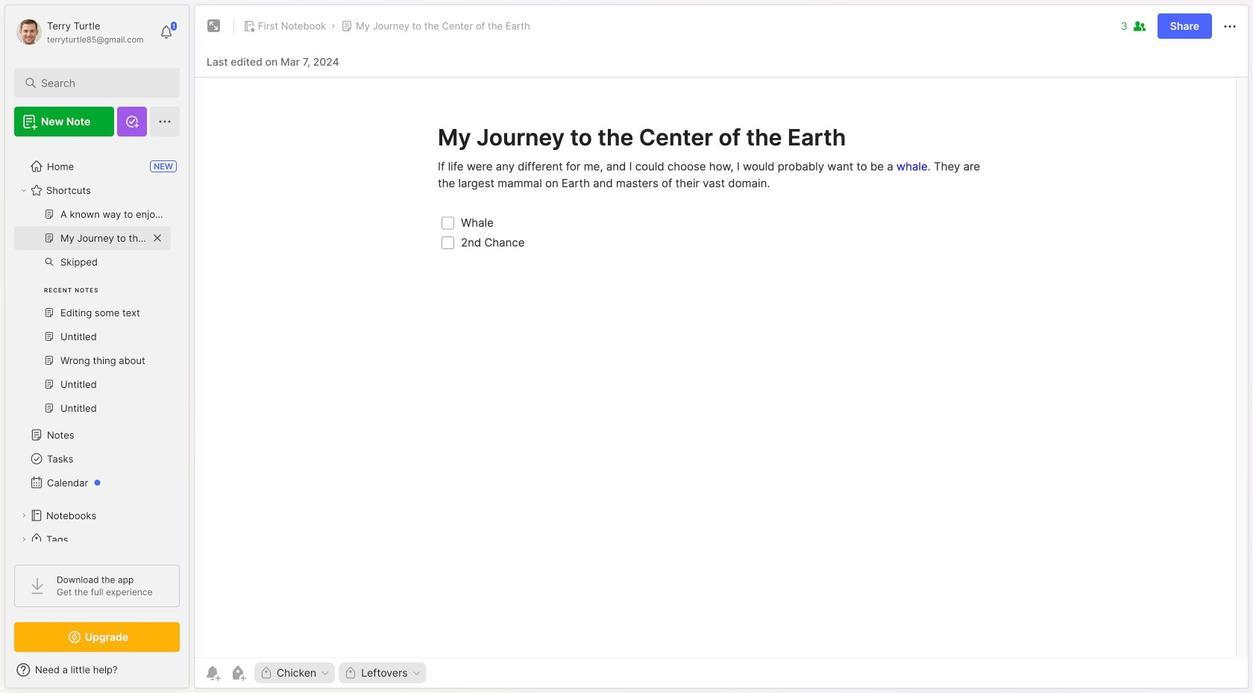 Task type: vqa. For each thing, say whether or not it's contained in the screenshot.
Expand Tags icon at the left bottom
yes



Task type: locate. For each thing, give the bounding box(es) containing it.
add a reminder image
[[204, 664, 222, 682]]

expand notebooks image
[[19, 511, 28, 520]]

tree inside main element
[[5, 145, 189, 608]]

group
[[14, 202, 171, 429]]

WHAT'S NEW field
[[5, 658, 189, 682]]

Note Editor text field
[[195, 77, 1248, 657]]

none search field inside main element
[[41, 74, 160, 92]]

tree
[[5, 145, 189, 608]]

None search field
[[41, 74, 160, 92]]

expand tags image
[[19, 535, 28, 544]]

more actions image
[[1221, 18, 1239, 35]]

expand note image
[[205, 17, 223, 35]]

main element
[[0, 0, 194, 693]]

note window element
[[194, 4, 1249, 692]]



Task type: describe. For each thing, give the bounding box(es) containing it.
Account field
[[14, 17, 144, 47]]

Chicken Tag actions field
[[316, 668, 331, 678]]

More actions field
[[1221, 17, 1239, 35]]

Search text field
[[41, 76, 160, 90]]

add tag image
[[229, 664, 247, 682]]

click to collapse image
[[188, 665, 200, 683]]

Leftovers Tag actions field
[[408, 668, 422, 678]]

group inside main element
[[14, 202, 171, 429]]



